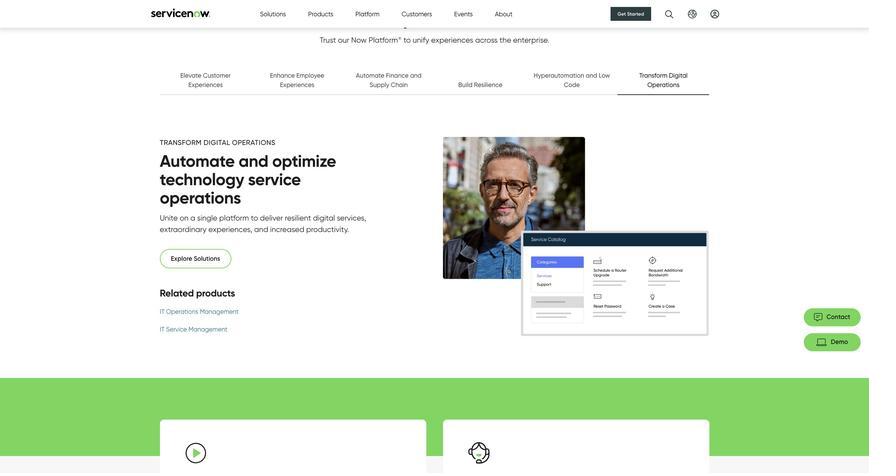 Task type: describe. For each thing, give the bounding box(es) containing it.
products button
[[308, 9, 333, 19]]

servicenow image
[[150, 8, 211, 17]]

about button
[[495, 9, 513, 19]]

platform button
[[356, 9, 380, 19]]

customers button
[[402, 9, 432, 19]]

get started
[[618, 11, 644, 17]]

solutions button
[[260, 9, 286, 19]]

customers
[[402, 10, 432, 18]]

get
[[618, 11, 626, 17]]

solutions
[[260, 10, 286, 18]]



Task type: locate. For each thing, give the bounding box(es) containing it.
products
[[308, 10, 333, 18]]

started
[[627, 11, 644, 17]]

platform
[[356, 10, 380, 18]]

go to servicenow account image
[[711, 10, 719, 18]]

events button
[[454, 9, 473, 19]]

about
[[495, 10, 513, 18]]

events
[[454, 10, 473, 18]]

get started link
[[611, 7, 651, 21]]



Task type: vqa. For each thing, say whether or not it's contained in the screenshot.
AUTOMATION on the right
no



